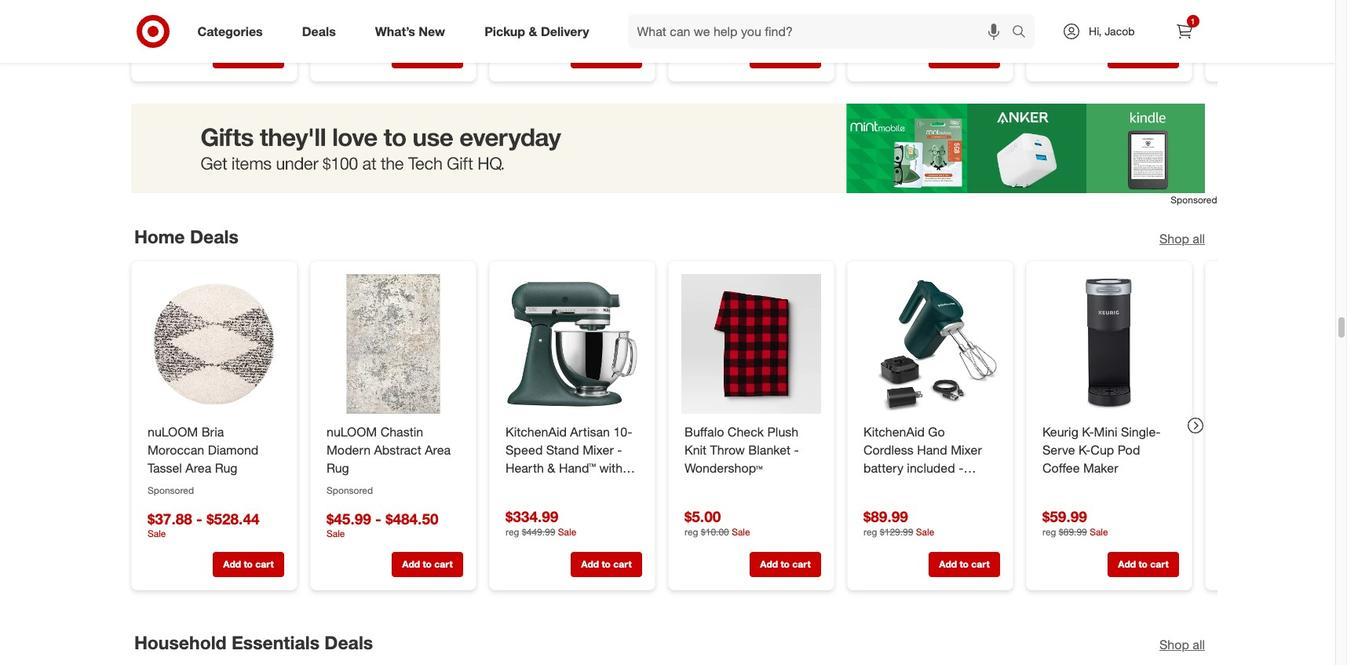 Task type: vqa. For each thing, say whether or not it's contained in the screenshot.


Task type: describe. For each thing, give the bounding box(es) containing it.
what's new
[[375, 23, 445, 39]]

what's new link
[[362, 14, 465, 49]]

shop for household essentials deals
[[1159, 637, 1189, 653]]

add to cart for nuloom chastin modern abstract area rug
[[402, 558, 452, 570]]

home deals
[[134, 225, 238, 247]]

advertisement region
[[118, 104, 1217, 193]]

throw
[[710, 442, 745, 457]]

add for kitchenaid go cordless hand mixer battery included - hearth & hand™ with magnolia
[[939, 558, 957, 570]]

deals link
[[289, 14, 355, 49]]

wondershop™
[[684, 460, 762, 475]]

go
[[928, 424, 945, 440]]

$37.88
[[147, 509, 192, 527]]

nuloom bria moroccan diamond tassel area rug link
[[147, 423, 281, 477]]

hearth inside kitchenaid go cordless hand mixer battery included - hearth & hand™ with magnolia $89.99 reg $129.99 sale
[[863, 478, 902, 493]]

buffalo check plush knit throw blanket - wondershop™ link
[[684, 423, 818, 477]]

nuloom bria moroccan diamond tassel area rug
[[147, 424, 258, 475]]

keurig
[[1042, 424, 1078, 440]]

$5.00
[[684, 507, 721, 525]]

all for household essentials deals
[[1193, 637, 1205, 653]]

$129.99
[[880, 526, 913, 538]]

nuloom for $37.88
[[147, 424, 198, 440]]

modern
[[326, 442, 370, 457]]

- inside $37.88 - $528.44 sale
[[196, 509, 202, 527]]

add to cart button for buffalo check plush knit throw blanket - wondershop™
[[749, 552, 821, 577]]

stand
[[546, 442, 579, 457]]

magnolia inside kitchenaid go cordless hand mixer battery included - hearth & hand™ with magnolia $89.99 reg $129.99 sale
[[863, 496, 915, 511]]

included
[[907, 460, 955, 475]]

bria
[[201, 424, 224, 440]]

cup
[[1090, 442, 1114, 457]]

sponsored for $37.88 - $528.44
[[147, 484, 194, 496]]

- inside kitchenaid go cordless hand mixer battery included - hearth & hand™ with magnolia $89.99 reg $129.99 sale
[[958, 460, 963, 475]]

reg for $59.99
[[1042, 526, 1056, 538]]

add for keurig k-mini single- serve k-cup pod coffee maker
[[1118, 558, 1136, 570]]

reg inside kitchenaid go cordless hand mixer battery included - hearth & hand™ with magnolia $89.99 reg $129.99 sale
[[863, 526, 877, 538]]

single-
[[1121, 424, 1160, 440]]

mixer inside the kitchenaid artisan 10- speed stand mixer - hearth & hand™ with magnolia
[[582, 442, 614, 457]]

hand
[[917, 442, 947, 457]]

rug inside nuloom chastin modern abstract area rug
[[326, 460, 349, 475]]

add to cart button for kitchenaid go cordless hand mixer battery included - hearth & hand™ with magnolia
[[928, 552, 1000, 577]]

sale for $37.88 - $528.44
[[147, 528, 166, 540]]

buffalo check plush knit throw blanket - wondershop™
[[684, 424, 799, 475]]

- inside the kitchenaid artisan 10- speed stand mixer - hearth & hand™ with magnolia
[[617, 442, 622, 457]]

kitchenaid artisan 10- speed stand mixer - hearth & hand™ with magnolia
[[505, 424, 632, 493]]

sponsored for $45.99 - $484.50
[[326, 484, 373, 496]]

- inside $45.99 - $484.50 sale
[[375, 509, 381, 527]]

search button
[[1005, 14, 1043, 52]]

$334.99
[[505, 507, 558, 525]]

serve
[[1042, 442, 1075, 457]]

add to cart for nuloom bria moroccan diamond tassel area rug
[[223, 558, 273, 570]]

cart for keurig k-mini single- serve k-cup pod coffee maker
[[1150, 558, 1168, 570]]

$89.99 inside $59.99 reg $89.99 sale
[[1059, 526, 1087, 538]]

to for buffalo check plush knit throw blanket - wondershop™
[[780, 558, 789, 570]]

sale inside kitchenaid go cordless hand mixer battery included - hearth & hand™ with magnolia $89.99 reg $129.99 sale
[[916, 526, 934, 538]]

shop all for home deals
[[1159, 231, 1205, 247]]

knit
[[684, 442, 706, 457]]

search
[[1005, 25, 1043, 40]]

1 vertical spatial deals
[[190, 225, 238, 247]]

nuloom chastin modern abstract area rug
[[326, 424, 450, 475]]

add to cart for keurig k-mini single- serve k-cup pod coffee maker
[[1118, 558, 1168, 570]]

& inside kitchenaid go cordless hand mixer battery included - hearth & hand™ with magnolia $89.99 reg $129.99 sale
[[905, 478, 913, 493]]

magnolia inside the kitchenaid artisan 10- speed stand mixer - hearth & hand™ with magnolia
[[505, 478, 557, 493]]

categories link
[[184, 14, 282, 49]]

pickup & delivery
[[485, 23, 589, 39]]

$334.99 reg $449.99 sale
[[505, 507, 576, 538]]

household essentials deals
[[134, 631, 373, 653]]

add for kitchenaid artisan 10- speed stand mixer - hearth & hand™ with magnolia
[[581, 558, 599, 570]]

cart for nuloom bria moroccan diamond tassel area rug
[[255, 558, 273, 570]]

hi, jacob
[[1089, 24, 1135, 38]]

add for nuloom chastin modern abstract area rug
[[402, 558, 420, 570]]

to for keurig k-mini single- serve k-cup pod coffee maker
[[1138, 558, 1147, 570]]

$449.99
[[522, 526, 555, 538]]

shop all link for household essentials deals
[[1159, 636, 1205, 654]]

2 horizontal spatial sponsored
[[1171, 194, 1217, 206]]

add to cart button for keurig k-mini single- serve k-cup pod coffee maker
[[1107, 552, 1179, 577]]

hand™ inside the kitchenaid artisan 10- speed stand mixer - hearth & hand™ with magnolia
[[559, 460, 596, 475]]

shop all for household essentials deals
[[1159, 637, 1205, 653]]

area inside nuloom bria moroccan diamond tassel area rug
[[185, 460, 211, 475]]

maker
[[1083, 460, 1118, 475]]

speed
[[505, 442, 542, 457]]

blanket
[[748, 442, 790, 457]]

cordless
[[863, 442, 913, 457]]

0 vertical spatial deals
[[302, 23, 336, 39]]

buffalo
[[684, 424, 724, 440]]

add to cart for kitchenaid artisan 10- speed stand mixer - hearth & hand™ with magnolia
[[581, 558, 631, 570]]

to for nuloom bria moroccan diamond tassel area rug
[[243, 558, 252, 570]]

kitchenaid go cordless hand mixer battery included - hearth & hand™ with magnolia $89.99 reg $129.99 sale
[[863, 424, 982, 538]]



Task type: locate. For each thing, give the bounding box(es) containing it.
k- up "cup"
[[1082, 424, 1094, 440]]

0 horizontal spatial rug
[[215, 460, 237, 475]]

1 horizontal spatial rug
[[326, 460, 349, 475]]

2 nuloom from the left
[[326, 424, 377, 440]]

0 vertical spatial area
[[424, 442, 450, 457]]

add for nuloom bria moroccan diamond tassel area rug
[[223, 558, 241, 570]]

sale for $59.99
[[1090, 526, 1108, 538]]

0 vertical spatial shop all link
[[1159, 230, 1205, 248]]

- inside buffalo check plush knit throw blanket - wondershop™
[[794, 442, 799, 457]]

sponsored
[[1171, 194, 1217, 206], [147, 484, 194, 496], [326, 484, 373, 496]]

kitchenaid artisan 10- speed stand mixer - hearth & hand™ with magnolia link
[[505, 423, 639, 493]]

rug inside nuloom bria moroccan diamond tassel area rug
[[215, 460, 237, 475]]

plush
[[767, 424, 798, 440]]

to for kitchenaid artisan 10- speed stand mixer - hearth & hand™ with magnolia
[[601, 558, 610, 570]]

1
[[1191, 16, 1195, 26]]

$89.99
[[863, 507, 908, 525], [1059, 526, 1087, 538]]

reg left $129.99
[[863, 526, 877, 538]]

1 horizontal spatial sponsored
[[326, 484, 373, 496]]

sale for $334.99
[[558, 526, 576, 538]]

2 rug from the left
[[326, 460, 349, 475]]

with
[[963, 3, 981, 15], [605, 4, 623, 15], [784, 4, 802, 15], [1142, 4, 1160, 15], [247, 5, 265, 17], [426, 17, 444, 29], [599, 460, 622, 475], [957, 478, 980, 493]]

1 kitchenaid from the left
[[505, 424, 566, 440]]

0 horizontal spatial mixer
[[582, 442, 614, 457]]

4 reg from the left
[[1042, 526, 1056, 538]]

shop all link
[[1159, 230, 1205, 248], [1159, 636, 1205, 654]]

2 shop from the top
[[1159, 637, 1189, 653]]

reg down $59.99
[[1042, 526, 1056, 538]]

sale inside '$5.00 reg $10.00 sale'
[[732, 526, 750, 538]]

kitchenaid up the speed
[[505, 424, 566, 440]]

area inside nuloom chastin modern abstract area rug
[[424, 442, 450, 457]]

0 horizontal spatial hearth
[[505, 460, 544, 475]]

chastin
[[380, 424, 423, 440]]

add to cart button
[[570, 43, 642, 68], [212, 552, 284, 577], [391, 552, 463, 577], [570, 552, 642, 577], [749, 552, 821, 577], [928, 552, 1000, 577], [1107, 552, 1179, 577]]

keurig k-mini single- serve k-cup pod coffee maker
[[1042, 424, 1160, 475]]

sale inside $37.88 - $528.44 sale
[[147, 528, 166, 540]]

sale
[[558, 526, 576, 538], [732, 526, 750, 538], [916, 526, 934, 538], [1090, 526, 1108, 538], [147, 528, 166, 540], [326, 528, 345, 540]]

0 horizontal spatial nuloom
[[147, 424, 198, 440]]

& inside pickup & delivery link
[[529, 23, 537, 39]]

hearth inside the kitchenaid artisan 10- speed stand mixer - hearth & hand™ with magnolia
[[505, 460, 544, 475]]

nuloom chastin modern abstract area rug link
[[326, 423, 460, 477]]

hearth
[[505, 460, 544, 475], [863, 478, 902, 493]]

reg down $5.00
[[684, 526, 698, 538]]

magnolia
[[505, 478, 557, 493], [863, 496, 915, 511]]

sale down $45.99
[[326, 528, 345, 540]]

jacob
[[1105, 24, 1135, 38]]

rug down modern
[[326, 460, 349, 475]]

to for kitchenaid go cordless hand mixer battery included - hearth & hand™ with magnolia
[[959, 558, 968, 570]]

sale down $37.88
[[147, 528, 166, 540]]

area down "moroccan"
[[185, 460, 211, 475]]

3 reg from the left
[[863, 526, 877, 538]]

sale right $129.99
[[916, 526, 934, 538]]

kitchenaid
[[505, 424, 566, 440], [863, 424, 924, 440]]

$59.99
[[1042, 507, 1087, 525]]

- down the 10-
[[617, 442, 622, 457]]

home
[[134, 225, 185, 247]]

shop all
[[1159, 231, 1205, 247], [1159, 637, 1205, 653]]

deals right home
[[190, 225, 238, 247]]

area
[[424, 442, 450, 457], [185, 460, 211, 475]]

reg down $334.99
[[505, 526, 519, 538]]

0 horizontal spatial sponsored
[[147, 484, 194, 496]]

hand™ down included
[[917, 478, 954, 493]]

nuloom chastin modern abstract area rug image
[[323, 274, 463, 414], [323, 274, 463, 414]]

mixer inside kitchenaid go cordless hand mixer battery included - hearth & hand™ with magnolia $89.99 reg $129.99 sale
[[951, 442, 982, 457]]

kitchenaid inside kitchenaid go cordless hand mixer battery included - hearth & hand™ with magnolia $89.99 reg $129.99 sale
[[863, 424, 924, 440]]

delivery
[[541, 23, 589, 39]]

$10.00
[[701, 526, 729, 538]]

$484.50
[[385, 509, 438, 527]]

hearth down battery
[[863, 478, 902, 493]]

1 vertical spatial shop
[[1159, 637, 1189, 653]]

magnolia up $129.99
[[863, 496, 915, 511]]

1 shop all from the top
[[1159, 231, 1205, 247]]

1 link
[[1167, 14, 1202, 49]]

1 vertical spatial all
[[1193, 637, 1205, 653]]

rug down diamond
[[215, 460, 237, 475]]

household
[[134, 631, 226, 653]]

kitchenaid artisan 10-speed stand mixer - hearth & hand™ with magnolia image
[[502, 274, 642, 414], [502, 274, 642, 414]]

what's
[[375, 23, 415, 39]]

1 vertical spatial hand™
[[917, 478, 954, 493]]

add to cart button for nuloom chastin modern abstract area rug
[[391, 552, 463, 577]]

$528.44
[[206, 509, 259, 527]]

2 shop all link from the top
[[1159, 636, 1205, 654]]

sale right $10.00
[[732, 526, 750, 538]]

artisan
[[570, 424, 610, 440]]

kitchenaid inside the kitchenaid artisan 10- speed stand mixer - hearth & hand™ with magnolia
[[505, 424, 566, 440]]

sale inside $45.99 - $484.50 sale
[[326, 528, 345, 540]]

nuloom inside nuloom chastin modern abstract area rug
[[326, 424, 377, 440]]

hi,
[[1089, 24, 1102, 38]]

kitchenaid go cordless hand mixer battery included - hearth & hand™ with magnolia image
[[860, 274, 1000, 414], [860, 274, 1000, 414]]

0 horizontal spatial kitchenaid
[[505, 424, 566, 440]]

2 all from the top
[[1193, 637, 1205, 653]]

cart
[[613, 49, 631, 61], [255, 558, 273, 570], [434, 558, 452, 570], [613, 558, 631, 570], [792, 558, 810, 570], [971, 558, 989, 570], [1150, 558, 1168, 570]]

cart for kitchenaid go cordless hand mixer battery included - hearth & hand™ with magnolia
[[971, 558, 989, 570]]

hand™ down stand
[[559, 460, 596, 475]]

add to cart button for nuloom bria moroccan diamond tassel area rug
[[212, 552, 284, 577]]

$37.88 - $528.44 sale
[[147, 509, 259, 540]]

$45.99
[[326, 509, 371, 527]]

tassel
[[147, 460, 182, 475]]

2 reg from the left
[[684, 526, 698, 538]]

1 horizontal spatial area
[[424, 442, 450, 457]]

with inside kitchenaid go cordless hand mixer battery included - hearth & hand™ with magnolia $89.99 reg $129.99 sale
[[957, 478, 980, 493]]

1 rug from the left
[[215, 460, 237, 475]]

1 all from the top
[[1193, 231, 1205, 247]]

giftcard
[[925, 3, 961, 15], [567, 4, 603, 15], [746, 4, 782, 15], [1104, 4, 1140, 15], [209, 5, 245, 17], [388, 17, 424, 29]]

1 reg from the left
[[505, 526, 519, 538]]

1 horizontal spatial nuloom
[[326, 424, 377, 440]]

mixer right hand
[[951, 442, 982, 457]]

0 vertical spatial magnolia
[[505, 478, 557, 493]]

reg for $5.00
[[684, 526, 698, 538]]

cart for nuloom chastin modern abstract area rug
[[434, 558, 452, 570]]

kitchenaid for hand
[[863, 424, 924, 440]]

pickup & delivery link
[[471, 14, 609, 49]]

1 horizontal spatial magnolia
[[863, 496, 915, 511]]

add to cart for buffalo check plush knit throw blanket - wondershop™
[[760, 558, 810, 570]]

keurig k-mini single- serve k-cup pod coffee maker link
[[1042, 423, 1176, 477]]

1 horizontal spatial hearth
[[863, 478, 902, 493]]

to for nuloom chastin modern abstract area rug
[[422, 558, 431, 570]]

0 horizontal spatial hand™
[[559, 460, 596, 475]]

0 vertical spatial shop all
[[1159, 231, 1205, 247]]

deals left what's at the left of the page
[[302, 23, 336, 39]]

k- up maker
[[1078, 442, 1090, 457]]

add to cart for kitchenaid go cordless hand mixer battery included - hearth & hand™ with magnolia
[[939, 558, 989, 570]]

1 vertical spatial shop all
[[1159, 637, 1205, 653]]

nuloom up modern
[[326, 424, 377, 440]]

cart for kitchenaid artisan 10- speed stand mixer - hearth & hand™ with magnolia
[[613, 558, 631, 570]]

0 vertical spatial k-
[[1082, 424, 1094, 440]]

kitchenaid for speed
[[505, 424, 566, 440]]

kitchenaid up 'cordless'
[[863, 424, 924, 440]]

2 kitchenaid from the left
[[863, 424, 924, 440]]

reg inside $59.99 reg $89.99 sale
[[1042, 526, 1056, 538]]

target
[[897, 3, 923, 15], [539, 4, 564, 15], [718, 4, 743, 15], [1076, 4, 1102, 15], [181, 5, 206, 17], [360, 17, 385, 29]]

reg inside '$5.00 reg $10.00 sale'
[[684, 526, 698, 538]]

sale inside $59.99 reg $89.99 sale
[[1090, 526, 1108, 538]]

keurig k-mini single-serve k-cup pod coffee maker image
[[1039, 274, 1179, 414], [1039, 274, 1179, 414]]

mini
[[1094, 424, 1117, 440]]

$5.00 reg $10.00 sale
[[684, 507, 750, 538]]

1 vertical spatial k-
[[1078, 442, 1090, 457]]

beauty
[[900, 17, 929, 28], [542, 17, 571, 29], [721, 17, 750, 29], [1079, 17, 1108, 29], [184, 19, 213, 31], [363, 31, 392, 42]]

magnolia up $334.99
[[505, 478, 557, 493]]

1 shop from the top
[[1159, 231, 1189, 247]]

1 horizontal spatial $89.99
[[1059, 526, 1087, 538]]

reg
[[505, 526, 519, 538], [684, 526, 698, 538], [863, 526, 877, 538], [1042, 526, 1056, 538]]

deals right the essentials
[[324, 631, 373, 653]]

- right $45.99
[[375, 509, 381, 527]]

k-
[[1082, 424, 1094, 440], [1078, 442, 1090, 457]]

nuloom inside nuloom bria moroccan diamond tassel area rug
[[147, 424, 198, 440]]

& inside the kitchenaid artisan 10- speed stand mixer - hearth & hand™ with magnolia
[[547, 460, 555, 475]]

0 vertical spatial shop
[[1159, 231, 1189, 247]]

sale for $5.00
[[732, 526, 750, 538]]

health
[[863, 17, 889, 28], [505, 17, 531, 29], [684, 17, 710, 29], [1042, 17, 1068, 29], [147, 19, 173, 31], [326, 31, 352, 42]]

with inside the kitchenaid artisan 10- speed stand mixer - hearth & hand™ with magnolia
[[599, 460, 622, 475]]

pod
[[1117, 442, 1140, 457]]

moroccan
[[147, 442, 204, 457]]

10-
[[613, 424, 632, 440]]

essentials
[[231, 631, 319, 653]]

add to cart
[[581, 49, 631, 61], [223, 558, 273, 570], [402, 558, 452, 570], [581, 558, 631, 570], [760, 558, 810, 570], [939, 558, 989, 570], [1118, 558, 1168, 570]]

hand™ inside kitchenaid go cordless hand mixer battery included - hearth & hand™ with magnolia $89.99 reg $129.99 sale
[[917, 478, 954, 493]]

diamond
[[207, 442, 258, 457]]

coffee
[[1042, 460, 1080, 475]]

pickup
[[485, 23, 525, 39]]

1 nuloom from the left
[[147, 424, 198, 440]]

buffalo check plush knit throw blanket - wondershop™ image
[[681, 274, 821, 414], [681, 274, 821, 414]]

$10
[[879, 3, 894, 15], [521, 4, 536, 15], [700, 4, 715, 15], [1058, 4, 1073, 15], [163, 5, 178, 17], [342, 17, 357, 29]]

categories
[[197, 23, 263, 39]]

reg inside $334.99 reg $449.99 sale
[[505, 526, 519, 538]]

- right included
[[958, 460, 963, 475]]

battery
[[863, 460, 903, 475]]

nuloom for $45.99
[[326, 424, 377, 440]]

1 vertical spatial area
[[185, 460, 211, 475]]

0 horizontal spatial area
[[185, 460, 211, 475]]

What can we help you find? suggestions appear below search field
[[628, 14, 1016, 49]]

all for home deals
[[1193, 231, 1205, 247]]

shop
[[1159, 231, 1189, 247], [1159, 637, 1189, 653]]

$40
[[983, 3, 999, 15], [625, 4, 641, 15], [804, 4, 820, 15], [1163, 4, 1178, 15], [267, 5, 283, 17], [446, 17, 462, 29]]

-
[[617, 442, 622, 457], [794, 442, 799, 457], [958, 460, 963, 475], [196, 509, 202, 527], [375, 509, 381, 527]]

2 shop all from the top
[[1159, 637, 1205, 653]]

check
[[727, 424, 764, 440]]

add for buffalo check plush knit throw blanket - wondershop™
[[760, 558, 778, 570]]

0 vertical spatial hand™
[[559, 460, 596, 475]]

$45.99 - $484.50 sale
[[326, 509, 438, 540]]

2 vertical spatial deals
[[324, 631, 373, 653]]

2 mixer from the left
[[951, 442, 982, 457]]

shop all link for home deals
[[1159, 230, 1205, 248]]

sale right $449.99
[[558, 526, 576, 538]]

$59.99 reg $89.99 sale
[[1042, 507, 1108, 538]]

$89.99 up $129.99
[[863, 507, 908, 525]]

sale for $45.99 - $484.50
[[326, 528, 345, 540]]

shop for home deals
[[1159, 231, 1189, 247]]

0 horizontal spatial $89.99
[[863, 507, 908, 525]]

mixer
[[582, 442, 614, 457], [951, 442, 982, 457]]

1 horizontal spatial kitchenaid
[[863, 424, 924, 440]]

rug
[[215, 460, 237, 475], [326, 460, 349, 475]]

0 vertical spatial all
[[1193, 231, 1205, 247]]

cart for buffalo check plush knit throw blanket - wondershop™
[[792, 558, 810, 570]]

kitchenaid go cordless hand mixer battery included - hearth & hand™ with magnolia link
[[863, 423, 997, 511]]

hearth down the speed
[[505, 460, 544, 475]]

add to cart button for kitchenaid artisan 10- speed stand mixer - hearth & hand™ with magnolia
[[570, 552, 642, 577]]

1 vertical spatial magnolia
[[863, 496, 915, 511]]

1 vertical spatial shop all link
[[1159, 636, 1205, 654]]

1 horizontal spatial mixer
[[951, 442, 982, 457]]

&
[[892, 17, 898, 28], [534, 17, 540, 29], [713, 17, 719, 29], [1071, 17, 1077, 29], [176, 19, 182, 31], [529, 23, 537, 39], [355, 31, 361, 42], [547, 460, 555, 475], [905, 478, 913, 493]]

hand™
[[559, 460, 596, 475], [917, 478, 954, 493]]

1 mixer from the left
[[582, 442, 614, 457]]

sale down maker
[[1090, 526, 1108, 538]]

1 shop all link from the top
[[1159, 230, 1205, 248]]

- right $37.88
[[196, 509, 202, 527]]

$89.99 inside kitchenaid go cordless hand mixer battery included - hearth & hand™ with magnolia $89.99 reg $129.99 sale
[[863, 507, 908, 525]]

$89.99 down $59.99
[[1059, 526, 1087, 538]]

1 horizontal spatial hand™
[[917, 478, 954, 493]]

to
[[601, 49, 610, 61], [243, 558, 252, 570], [422, 558, 431, 570], [601, 558, 610, 570], [780, 558, 789, 570], [959, 558, 968, 570], [1138, 558, 1147, 570]]

mixer down "artisan"
[[582, 442, 614, 457]]

abstract
[[374, 442, 421, 457]]

0 vertical spatial hearth
[[505, 460, 544, 475]]

add
[[581, 49, 599, 61], [223, 558, 241, 570], [402, 558, 420, 570], [581, 558, 599, 570], [760, 558, 778, 570], [939, 558, 957, 570], [1118, 558, 1136, 570]]

nuloom up "moroccan"
[[147, 424, 198, 440]]

sale inside $334.99 reg $449.99 sale
[[558, 526, 576, 538]]

- down plush
[[794, 442, 799, 457]]

all
[[1193, 231, 1205, 247], [1193, 637, 1205, 653]]

reg for $334.99
[[505, 526, 519, 538]]

area right abstract
[[424, 442, 450, 457]]

nuloom bria moroccan diamond tassel area rug image
[[144, 274, 284, 414], [144, 274, 284, 414]]

new
[[419, 23, 445, 39]]

1 vertical spatial hearth
[[863, 478, 902, 493]]

0 horizontal spatial magnolia
[[505, 478, 557, 493]]

purchase
[[932, 17, 971, 28], [574, 17, 613, 29], [753, 17, 792, 29], [1111, 17, 1150, 29], [216, 19, 255, 31], [395, 31, 434, 42]]



